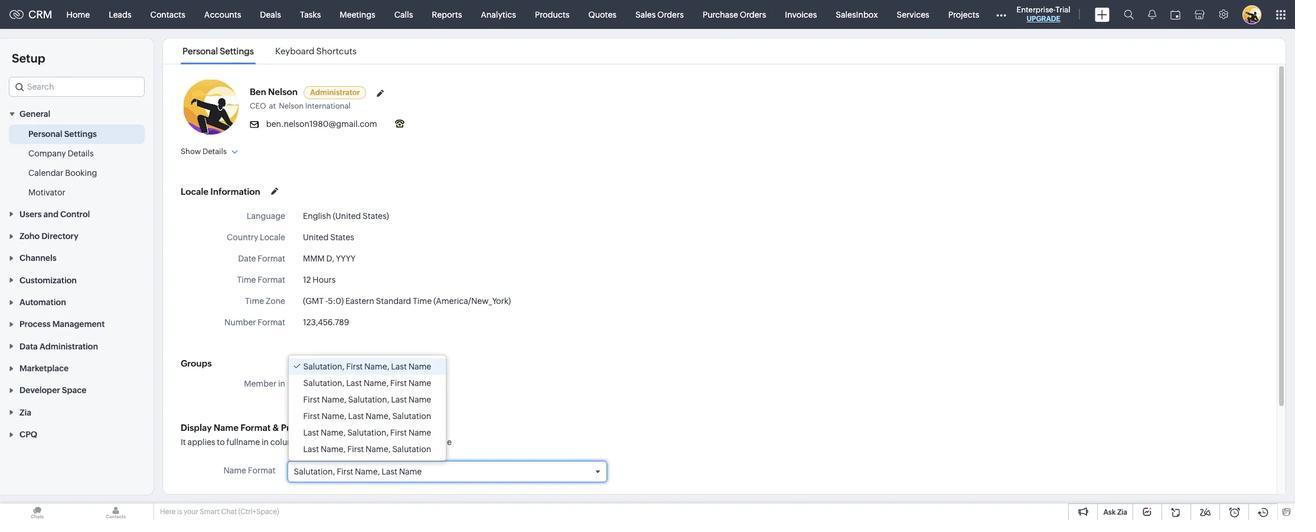 Task type: vqa. For each thing, say whether or not it's contained in the screenshot.


Task type: describe. For each thing, give the bounding box(es) containing it.
lookup
[[345, 438, 371, 447]]

0 vertical spatial locale
[[181, 186, 209, 196]]

ask zia
[[1104, 509, 1128, 517]]

ask
[[1104, 509, 1116, 517]]

ben.nelson1980@gmail.com
[[266, 119, 377, 129]]

last down preferences
[[303, 445, 319, 454]]

english
[[303, 212, 331, 221]]

calendar booking link
[[28, 167, 97, 179]]

number format
[[225, 318, 285, 327]]

zia inside zia 'dropdown button'
[[19, 408, 31, 418]]

personal settings inside general region
[[28, 130, 97, 139]]

last left view,
[[303, 428, 319, 438]]

keyboard shortcuts link
[[273, 46, 359, 56]]

user
[[412, 438, 429, 447]]

marketplace
[[19, 364, 69, 373]]

salutation, inside field
[[294, 467, 335, 477]]

in inside display name format & preferences it applies to fullname in column of list view, lookup fields and user name
[[262, 438, 269, 447]]

calendar booking
[[28, 169, 97, 178]]

and inside dropdown button
[[43, 210, 58, 219]]

show details
[[181, 147, 227, 156]]

ben nelson
[[250, 87, 298, 97]]

at
[[269, 102, 276, 110]]

states)
[[363, 212, 389, 221]]

number
[[225, 318, 256, 327]]

hours
[[313, 275, 336, 285]]

zoho directory button
[[0, 225, 154, 247]]

settings inside general region
[[64, 130, 97, 139]]

chat
[[221, 508, 237, 516]]

english (united states)
[[303, 212, 389, 221]]

tasks link
[[291, 0, 330, 29]]

1 vertical spatial nelson
[[279, 102, 304, 110]]

d,
[[326, 254, 334, 264]]

orders for purchase orders
[[740, 10, 767, 19]]

country locale
[[227, 233, 285, 242]]

process management
[[19, 320, 105, 329]]

analytics link
[[472, 0, 526, 29]]

of
[[302, 438, 310, 447]]

booking
[[65, 169, 97, 178]]

&
[[273, 423, 279, 433]]

salutation, first name, last name inside field
[[294, 467, 422, 477]]

deals link
[[251, 0, 291, 29]]

administrator
[[310, 88, 360, 97]]

meetings
[[340, 10, 376, 19]]

channels button
[[0, 247, 154, 269]]

0 vertical spatial salutation, first name, last name
[[303, 362, 431, 372]]

is
[[177, 508, 182, 516]]

mmm
[[303, 254, 325, 264]]

fullname
[[227, 438, 260, 447]]

profile element
[[1236, 0, 1269, 29]]

1 horizontal spatial locale
[[260, 233, 285, 242]]

first name, salutation, last name
[[303, 395, 431, 405]]

salutation for last name, first name, salutation
[[392, 445, 431, 454]]

space
[[62, 386, 87, 396]]

1 vertical spatial -
[[303, 379, 306, 389]]

salesinbox
[[836, 10, 878, 19]]

zia button
[[0, 401, 154, 424]]

name up first name, salutation, last name
[[409, 379, 431, 388]]

column
[[271, 438, 300, 447]]

quotes link
[[579, 0, 626, 29]]

last up salutation, last name, first name
[[391, 362, 407, 372]]

date format
[[238, 254, 285, 264]]

calendar
[[28, 169, 63, 178]]

last name, first name, salutation
[[303, 445, 431, 454]]

12
[[303, 275, 311, 285]]

enterprise-
[[1017, 5, 1056, 14]]

company details
[[28, 149, 94, 159]]

search element
[[1117, 0, 1141, 29]]

developer space
[[19, 386, 87, 396]]

display
[[181, 423, 212, 433]]

create menu element
[[1088, 0, 1117, 29]]

meetings link
[[330, 0, 385, 29]]

shortcuts
[[316, 46, 357, 56]]

ben
[[250, 87, 266, 97]]

name down fullname
[[224, 466, 246, 476]]

standard
[[376, 297, 411, 306]]

to
[[217, 438, 225, 447]]

cpq button
[[0, 424, 154, 446]]

chats image
[[0, 504, 74, 521]]

orders for sales orders
[[658, 10, 684, 19]]

channels
[[19, 254, 57, 263]]

your
[[184, 508, 198, 516]]

crm link
[[9, 8, 52, 21]]

united states
[[303, 233, 354, 242]]

calendar image
[[1171, 10, 1181, 19]]

salutation, up last name, first name, salutation
[[348, 428, 389, 438]]

123,456.789
[[303, 318, 349, 327]]

name up salutation, last name, first name
[[409, 362, 431, 372]]

and inside display name format & preferences it applies to fullname in column of list view, lookup fields and user name
[[396, 438, 410, 447]]

format inside display name format & preferences it applies to fullname in column of list view, lookup fields and user name
[[241, 423, 271, 433]]

users and control
[[19, 210, 90, 219]]

tree containing salutation, first name, last name
[[289, 356, 446, 461]]

sales orders link
[[626, 0, 694, 29]]

customization
[[19, 276, 77, 285]]

mmm d, yyyy
[[303, 254, 356, 264]]

personal settings link for company details link
[[28, 128, 97, 140]]

name inside field
[[399, 467, 422, 477]]

format for name
[[248, 466, 276, 476]]

calls link
[[385, 0, 423, 29]]

format for date
[[258, 254, 285, 264]]

display name format & preferences it applies to fullname in column of list view, lookup fields and user name
[[181, 423, 452, 447]]

automation
[[19, 298, 66, 307]]

last inside field
[[382, 467, 398, 477]]

member in
[[244, 379, 285, 389]]

developer
[[19, 386, 60, 396]]

general
[[19, 110, 50, 119]]

zoho directory
[[19, 232, 78, 241]]

home link
[[57, 0, 99, 29]]

view,
[[324, 438, 343, 447]]

nelson international link
[[279, 102, 354, 110]]

0 vertical spatial nelson
[[268, 87, 298, 97]]

12 hours
[[303, 275, 336, 285]]

quotes
[[589, 10, 617, 19]]



Task type: locate. For each thing, give the bounding box(es) containing it.
details for show details
[[203, 147, 227, 156]]

tasks
[[300, 10, 321, 19]]

locale down language
[[260, 233, 285, 242]]

personal settings link inside 'list'
[[181, 46, 256, 56]]

salutation, first name, last name
[[303, 362, 431, 372], [294, 467, 422, 477]]

and left user
[[396, 438, 410, 447]]

1 vertical spatial in
[[262, 438, 269, 447]]

- right (gmt
[[326, 297, 328, 306]]

time left zone
[[245, 297, 264, 306]]

1 horizontal spatial settings
[[220, 46, 254, 56]]

None field
[[9, 77, 145, 97]]

5:0)
[[328, 297, 344, 306]]

management
[[52, 320, 105, 329]]

preferences
[[281, 423, 332, 433]]

control
[[60, 210, 90, 219]]

salutation, down list
[[294, 467, 335, 477]]

0 vertical spatial in
[[278, 379, 285, 389]]

list
[[172, 38, 367, 64]]

deals
[[260, 10, 281, 19]]

last up first name, salutation, last name
[[346, 379, 362, 388]]

member
[[244, 379, 277, 389]]

0 vertical spatial personal
[[183, 46, 218, 56]]

1 vertical spatial salutation
[[392, 445, 431, 454]]

name down user
[[399, 467, 422, 477]]

contacts image
[[79, 504, 153, 521]]

format up fullname
[[241, 423, 271, 433]]

0 horizontal spatial zia
[[19, 408, 31, 418]]

personal settings link
[[181, 46, 256, 56], [28, 128, 97, 140]]

company details link
[[28, 148, 94, 160]]

1 vertical spatial locale
[[260, 233, 285, 242]]

salutation
[[392, 412, 431, 421], [392, 445, 431, 454]]

0 horizontal spatial personal settings
[[28, 130, 97, 139]]

1 vertical spatial zia
[[1118, 509, 1128, 517]]

customization button
[[0, 269, 154, 291]]

users
[[19, 210, 42, 219]]

sales
[[636, 10, 656, 19]]

format for time
[[258, 275, 285, 285]]

last up last name, salutation, first name
[[348, 412, 364, 421]]

calls
[[395, 10, 413, 19]]

0 vertical spatial settings
[[220, 46, 254, 56]]

1 vertical spatial personal settings
[[28, 130, 97, 139]]

name up user
[[409, 395, 431, 405]]

0 vertical spatial personal settings link
[[181, 46, 256, 56]]

orders right sales
[[658, 10, 684, 19]]

signals element
[[1141, 0, 1164, 29]]

signals image
[[1148, 9, 1157, 19]]

name inside display name format & preferences it applies to fullname in column of list view, lookup fields and user name
[[214, 423, 239, 433]]

keyboard shortcuts
[[275, 46, 357, 56]]

last down fields
[[382, 467, 398, 477]]

0 horizontal spatial locale
[[181, 186, 209, 196]]

last
[[391, 362, 407, 372], [346, 379, 362, 388], [391, 395, 407, 405], [348, 412, 364, 421], [303, 428, 319, 438], [303, 445, 319, 454], [382, 467, 398, 477]]

leads
[[109, 10, 132, 19]]

projects
[[949, 10, 980, 19]]

automation button
[[0, 291, 154, 313]]

0 horizontal spatial orders
[[658, 10, 684, 19]]

zia up cpq
[[19, 408, 31, 418]]

salutation, first name, last name down last name, first name, salutation
[[294, 467, 422, 477]]

data
[[19, 342, 38, 351]]

salutation, first name, last name up salutation, last name, first name
[[303, 362, 431, 372]]

administration
[[40, 342, 98, 351]]

personal settings link for keyboard shortcuts link
[[181, 46, 256, 56]]

invoices
[[785, 10, 817, 19]]

international
[[305, 102, 351, 110]]

analytics
[[481, 10, 516, 19]]

personal settings down accounts
[[183, 46, 254, 56]]

name, inside field
[[355, 467, 380, 477]]

nelson right 'at'
[[279, 102, 304, 110]]

fields
[[373, 438, 394, 447]]

in right member at the bottom
[[278, 379, 285, 389]]

personal inside general region
[[28, 130, 62, 139]]

settings down general dropdown button
[[64, 130, 97, 139]]

last name, salutation, first name
[[303, 428, 431, 438]]

0 horizontal spatial and
[[43, 210, 58, 219]]

smart
[[200, 508, 220, 516]]

1 horizontal spatial details
[[203, 147, 227, 156]]

format up time format
[[258, 254, 285, 264]]

0 horizontal spatial personal
[[28, 130, 62, 139]]

company
[[28, 149, 66, 159]]

last down salutation, last name, first name
[[391, 395, 407, 405]]

name format
[[224, 466, 276, 476]]

0 vertical spatial zia
[[19, 408, 31, 418]]

list containing personal settings
[[172, 38, 367, 64]]

marketplace button
[[0, 357, 154, 379]]

tree
[[289, 356, 446, 461]]

time down date
[[237, 275, 256, 285]]

data administration
[[19, 342, 98, 351]]

Salutation, First Name, Last Name field
[[288, 462, 607, 482]]

0 vertical spatial and
[[43, 210, 58, 219]]

contacts
[[150, 10, 185, 19]]

Search text field
[[9, 77, 144, 96]]

0 horizontal spatial -
[[303, 379, 306, 389]]

salesinbox link
[[827, 0, 888, 29]]

1 orders from the left
[[658, 10, 684, 19]]

1 vertical spatial personal
[[28, 130, 62, 139]]

salutation, down "123,456.789"
[[303, 362, 345, 372]]

personal settings inside 'list'
[[183, 46, 254, 56]]

products link
[[526, 0, 579, 29]]

setup
[[12, 51, 45, 65]]

ceo
[[250, 102, 266, 110]]

name up to
[[214, 423, 239, 433]]

salutation, down salutation, last name, first name
[[348, 395, 390, 405]]

process management button
[[0, 313, 154, 335]]

time for time format
[[237, 275, 256, 285]]

products
[[535, 10, 570, 19]]

zia right ask
[[1118, 509, 1128, 517]]

format down zone
[[258, 318, 285, 327]]

locale down show
[[181, 186, 209, 196]]

cpq
[[19, 430, 37, 440]]

and right users
[[43, 210, 58, 219]]

1 horizontal spatial and
[[396, 438, 410, 447]]

1 horizontal spatial -
[[326, 297, 328, 306]]

show
[[181, 147, 201, 156]]

contacts link
[[141, 0, 195, 29]]

reports link
[[423, 0, 472, 29]]

yyyy
[[336, 254, 356, 264]]

personal down accounts
[[183, 46, 218, 56]]

(ctrl+space)
[[238, 508, 279, 516]]

general region
[[0, 125, 154, 203]]

reports
[[432, 10, 462, 19]]

salutation up user
[[392, 412, 431, 421]]

here
[[160, 508, 176, 516]]

format up zone
[[258, 275, 285, 285]]

name right fields
[[409, 428, 431, 438]]

trial
[[1056, 5, 1071, 14]]

0 horizontal spatial personal settings link
[[28, 128, 97, 140]]

services
[[897, 10, 930, 19]]

2 salutation from the top
[[392, 445, 431, 454]]

first inside field
[[337, 467, 354, 477]]

language
[[247, 212, 285, 221]]

list
[[311, 438, 322, 447]]

personal settings link down accounts
[[181, 46, 256, 56]]

1 vertical spatial personal settings link
[[28, 128, 97, 140]]

settings down accounts
[[220, 46, 254, 56]]

2 orders from the left
[[740, 10, 767, 19]]

home
[[67, 10, 90, 19]]

applies
[[188, 438, 215, 447]]

0 vertical spatial salutation
[[392, 412, 431, 421]]

personal up company
[[28, 130, 62, 139]]

search image
[[1124, 9, 1134, 19]]

(gmt -5:0) eastern standard time (america/new_york)
[[303, 297, 511, 306]]

details inside general region
[[68, 149, 94, 159]]

details up booking
[[68, 149, 94, 159]]

general button
[[0, 103, 154, 125]]

orders right purchase
[[740, 10, 767, 19]]

personal settings up company details
[[28, 130, 97, 139]]

0 horizontal spatial settings
[[64, 130, 97, 139]]

Other Modules field
[[989, 5, 1015, 24]]

first
[[346, 362, 363, 372], [390, 379, 407, 388], [303, 395, 320, 405], [303, 412, 320, 421], [390, 428, 407, 438], [348, 445, 364, 454], [337, 467, 354, 477]]

0 horizontal spatial details
[[68, 149, 94, 159]]

salutation, up first name, salutation, last name
[[303, 379, 345, 388]]

1 vertical spatial and
[[396, 438, 410, 447]]

purchase orders
[[703, 10, 767, 19]]

accounts link
[[195, 0, 251, 29]]

- right member in
[[303, 379, 306, 389]]

salutation for first name, last name, salutation
[[392, 412, 431, 421]]

name
[[409, 362, 431, 372], [409, 379, 431, 388], [409, 395, 431, 405], [214, 423, 239, 433], [409, 428, 431, 438], [224, 466, 246, 476], [399, 467, 422, 477]]

orders
[[658, 10, 684, 19], [740, 10, 767, 19]]

groups
[[181, 359, 212, 369]]

details for company details
[[68, 149, 94, 159]]

zone
[[266, 297, 285, 306]]

format down fullname
[[248, 466, 276, 476]]

1 horizontal spatial zia
[[1118, 509, 1128, 517]]

motivator link
[[28, 187, 65, 199]]

1 horizontal spatial in
[[278, 379, 285, 389]]

personal
[[183, 46, 218, 56], [28, 130, 62, 139]]

0 horizontal spatial in
[[262, 438, 269, 447]]

nelson up 'at'
[[268, 87, 298, 97]]

(united
[[333, 212, 361, 221]]

developer space button
[[0, 379, 154, 401]]

date
[[238, 254, 256, 264]]

1 horizontal spatial personal
[[183, 46, 218, 56]]

details right show
[[203, 147, 227, 156]]

salutation up salutation, first name, last name field
[[392, 445, 431, 454]]

in left column
[[262, 438, 269, 447]]

here is your smart chat (ctrl+space)
[[160, 508, 279, 516]]

(gmt
[[303, 297, 324, 306]]

purchase
[[703, 10, 739, 19]]

1 salutation from the top
[[392, 412, 431, 421]]

create menu image
[[1095, 7, 1110, 22]]

0 vertical spatial personal settings
[[183, 46, 254, 56]]

1 vertical spatial salutation, first name, last name
[[294, 467, 422, 477]]

states
[[330, 233, 354, 242]]

1 horizontal spatial orders
[[740, 10, 767, 19]]

process
[[19, 320, 51, 329]]

crm
[[28, 8, 52, 21]]

personal settings link up company details
[[28, 128, 97, 140]]

time for time zone
[[245, 297, 264, 306]]

1 vertical spatial settings
[[64, 130, 97, 139]]

time right standard
[[413, 297, 432, 306]]

1 horizontal spatial personal settings link
[[181, 46, 256, 56]]

profile image
[[1243, 5, 1262, 24]]

salutation, last name, first name
[[303, 379, 431, 388]]

format for number
[[258, 318, 285, 327]]

0 vertical spatial -
[[326, 297, 328, 306]]

1 horizontal spatial personal settings
[[183, 46, 254, 56]]

zia
[[19, 408, 31, 418], [1118, 509, 1128, 517]]



